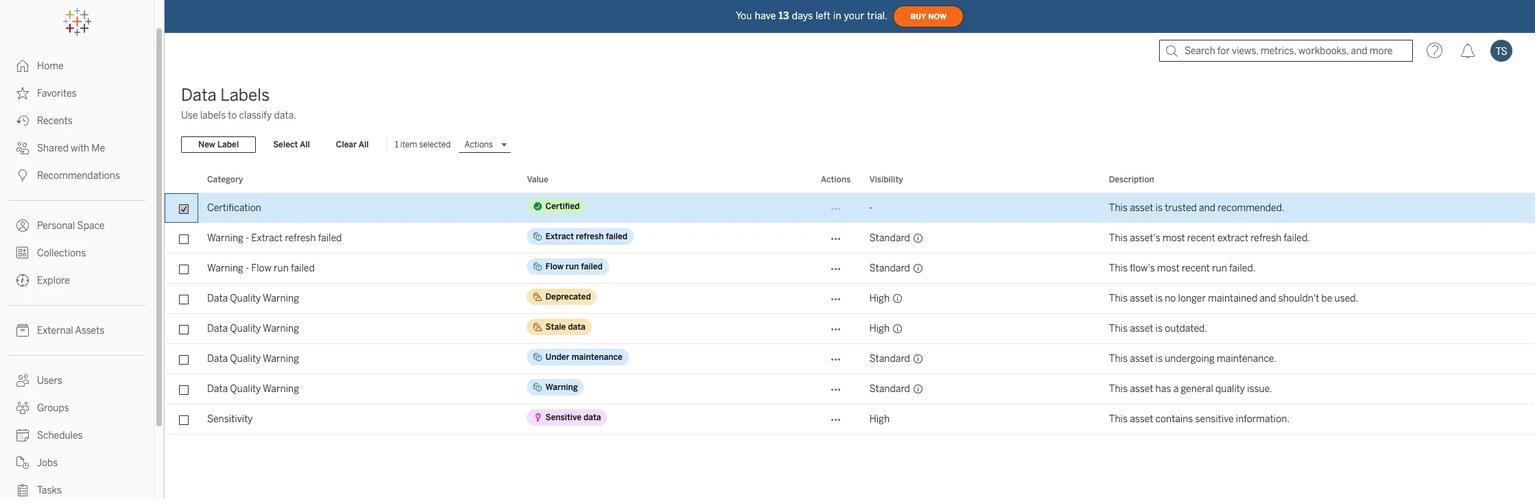 Task type: vqa. For each thing, say whether or not it's contained in the screenshot.
the leftmost the of
no



Task type: describe. For each thing, give the bounding box(es) containing it.
personal space link
[[0, 212, 154, 239]]

warning - extract refresh failed
[[207, 233, 342, 244]]

main navigation. press the up and down arrow keys to access links. element
[[0, 52, 154, 499]]

undergoing
[[1165, 353, 1215, 365]]

new
[[198, 140, 215, 150]]

asset for a
[[1130, 383, 1154, 395]]

certification
[[207, 202, 261, 214]]

1 horizontal spatial run
[[566, 262, 579, 272]]

1
[[395, 140, 398, 150]]

standard for this asset has a general quality issue.
[[870, 383, 910, 395]]

buy now button
[[893, 5, 964, 27]]

this asset is undergoing maintenance.
[[1109, 353, 1277, 365]]

7 row from the top
[[165, 375, 1535, 405]]

1 item selected
[[395, 140, 451, 150]]

data for sensitivity
[[584, 413, 601, 423]]

this asset is no longer maintained and shouldn't be used.
[[1109, 293, 1359, 305]]

4 row from the top
[[165, 284, 1535, 314]]

personal
[[37, 220, 75, 232]]

asset for sensitive
[[1130, 414, 1154, 425]]

all for clear all
[[359, 140, 369, 150]]

this for this asset is outdated.
[[1109, 323, 1128, 335]]

labels
[[220, 85, 270, 105]]

Search for views, metrics, workbooks, and more text field
[[1159, 40, 1413, 62]]

maintenance.
[[1217, 353, 1277, 365]]

warning - flow run failed
[[207, 263, 315, 274]]

this asset is trusted and recommended.
[[1109, 202, 1285, 214]]

data for maintenance.
[[207, 353, 228, 365]]

most for asset's
[[1163, 233, 1185, 244]]

row containing warning - flow run failed
[[165, 254, 1535, 284]]

no
[[1165, 293, 1176, 305]]

collections
[[37, 248, 86, 259]]

2 horizontal spatial run
[[1212, 263, 1227, 274]]

actions button
[[459, 137, 511, 153]]

explore link
[[0, 267, 154, 294]]

1 vertical spatial actions
[[821, 175, 851, 185]]

asset's
[[1130, 233, 1161, 244]]

standard for this asset is undergoing maintenance.
[[870, 353, 910, 365]]

recents link
[[0, 107, 154, 134]]

standard for this flow's most recent run failed.
[[870, 263, 910, 274]]

1 horizontal spatial and
[[1260, 293, 1276, 305]]

row containing sensitivity
[[165, 405, 1535, 435]]

is for trusted
[[1156, 202, 1163, 214]]

favorites link
[[0, 80, 154, 107]]

sensitivity
[[207, 414, 253, 425]]

days
[[792, 10, 813, 22]]

trial.
[[867, 10, 888, 22]]

explore
[[37, 275, 70, 287]]

0 horizontal spatial extract
[[251, 233, 283, 244]]

data quality warning for longer
[[207, 293, 299, 305]]

this asset's most recent extract refresh failed.
[[1109, 233, 1310, 244]]

asset for undergoing
[[1130, 353, 1154, 365]]

extract
[[1218, 233, 1249, 244]]

asset for outdated.
[[1130, 323, 1154, 335]]

tasks
[[37, 485, 62, 497]]

buy now
[[910, 12, 947, 21]]

collections link
[[0, 239, 154, 267]]

be
[[1322, 293, 1333, 305]]

groups
[[37, 403, 69, 414]]

to
[[228, 110, 237, 121]]

select
[[273, 140, 298, 150]]

0 horizontal spatial and
[[1199, 202, 1216, 214]]

has
[[1156, 383, 1171, 395]]

is for outdated.
[[1156, 323, 1163, 335]]

shouldn't
[[1279, 293, 1319, 305]]

visibility
[[870, 175, 903, 185]]

selected
[[419, 140, 451, 150]]

flow run failed
[[546, 262, 603, 272]]

recommendations link
[[0, 162, 154, 189]]

- for warning - extract refresh failed
[[246, 233, 249, 244]]

this asset contains sensitive information.
[[1109, 414, 1290, 425]]

extract refresh failed
[[546, 232, 628, 241]]

1 horizontal spatial flow
[[546, 262, 564, 272]]

favorites
[[37, 88, 77, 99]]

have
[[755, 10, 776, 22]]

personal space
[[37, 220, 105, 232]]

issue.
[[1247, 383, 1272, 395]]

buy
[[910, 12, 926, 21]]

this for this asset's most recent extract refresh failed.
[[1109, 233, 1128, 244]]

external assets
[[37, 325, 104, 337]]

3 high from the top
[[870, 414, 890, 425]]

- for warning - flow run failed
[[246, 263, 249, 274]]

sensitive
[[546, 413, 582, 423]]

users link
[[0, 367, 154, 394]]

item
[[400, 140, 417, 150]]

space
[[77, 220, 105, 232]]

me
[[91, 143, 105, 154]]

recent for extract
[[1187, 233, 1216, 244]]

jobs link
[[0, 449, 154, 477]]

your
[[844, 10, 864, 22]]

recommended.
[[1218, 202, 1285, 214]]

grid containing certification
[[165, 167, 1535, 499]]

value
[[527, 175, 548, 185]]

high for this asset is outdated.
[[870, 323, 890, 335]]

sensitive data
[[546, 413, 601, 423]]

external assets link
[[0, 317, 154, 344]]

is for no
[[1156, 293, 1163, 305]]

data for general
[[207, 383, 228, 395]]

certified
[[546, 202, 580, 211]]

row containing certification
[[165, 193, 1535, 224]]

now
[[928, 12, 947, 21]]

this flow's most recent run failed.
[[1109, 263, 1256, 274]]



Task type: locate. For each thing, give the bounding box(es) containing it.
extract down the certified
[[546, 232, 574, 241]]

refresh right extract
[[1251, 233, 1282, 244]]

actions left visibility
[[821, 175, 851, 185]]

asset for no
[[1130, 293, 1154, 305]]

run
[[566, 262, 579, 272], [274, 263, 289, 274], [1212, 263, 1227, 274]]

quality
[[1216, 383, 1245, 395]]

this for this asset is undergoing maintenance.
[[1109, 353, 1128, 365]]

is down 'this asset is outdated.'
[[1156, 353, 1163, 365]]

1 horizontal spatial actions
[[821, 175, 851, 185]]

home
[[37, 60, 64, 72]]

0 horizontal spatial all
[[300, 140, 310, 150]]

shared with me
[[37, 143, 105, 154]]

2 row from the top
[[165, 224, 1535, 254]]

refresh
[[576, 232, 604, 241], [285, 233, 316, 244], [1251, 233, 1282, 244]]

8 row from the top
[[165, 405, 1535, 435]]

1 horizontal spatial failed.
[[1284, 233, 1310, 244]]

data right stale
[[568, 322, 586, 332]]

1 vertical spatial most
[[1157, 263, 1180, 274]]

- down certification
[[246, 233, 249, 244]]

3 standard from the top
[[870, 353, 910, 365]]

data quality warning for general
[[207, 383, 299, 395]]

2 this from the top
[[1109, 233, 1128, 244]]

1 vertical spatial and
[[1260, 293, 1276, 305]]

all right clear
[[359, 140, 369, 150]]

3 row from the top
[[165, 254, 1535, 284]]

information.
[[1236, 414, 1290, 425]]

high for this asset is no longer maintained and shouldn't be used.
[[870, 293, 890, 305]]

run up 'deprecated' on the bottom of the page
[[566, 262, 579, 272]]

asset left the contains on the right bottom of the page
[[1130, 414, 1154, 425]]

2 vertical spatial -
[[246, 263, 249, 274]]

1 horizontal spatial all
[[359, 140, 369, 150]]

shared with me link
[[0, 134, 154, 162]]

0 vertical spatial data
[[568, 322, 586, 332]]

2 high from the top
[[870, 323, 890, 335]]

-
[[870, 202, 873, 214], [246, 233, 249, 244], [246, 263, 249, 274]]

this left the contains on the right bottom of the page
[[1109, 414, 1128, 425]]

new label
[[198, 140, 239, 150]]

4 asset from the top
[[1130, 353, 1154, 365]]

1 all from the left
[[300, 140, 310, 150]]

6 this from the top
[[1109, 353, 1128, 365]]

recents
[[37, 115, 73, 127]]

recent up longer
[[1182, 263, 1210, 274]]

1 vertical spatial recent
[[1182, 263, 1210, 274]]

and right the trusted
[[1199, 202, 1216, 214]]

4 quality from the top
[[230, 383, 261, 395]]

refresh up flow run failed at the left bottom of page
[[576, 232, 604, 241]]

recent for run
[[1182, 263, 1210, 274]]

data quality warning
[[207, 293, 299, 305], [207, 323, 299, 335], [207, 353, 299, 365], [207, 383, 299, 395]]

this left 'flow's'
[[1109, 263, 1128, 274]]

this for this asset is trusted and recommended.
[[1109, 202, 1128, 214]]

quality for general
[[230, 383, 261, 395]]

6 row from the top
[[165, 344, 1535, 375]]

clear all button
[[327, 137, 378, 153]]

0 horizontal spatial actions
[[465, 140, 493, 150]]

most for flow's
[[1157, 263, 1180, 274]]

3 data quality warning from the top
[[207, 353, 299, 365]]

is left no
[[1156, 293, 1163, 305]]

5 this from the top
[[1109, 323, 1128, 335]]

4 data quality warning from the top
[[207, 383, 299, 395]]

this left asset's
[[1109, 233, 1128, 244]]

extract up warning - flow run failed
[[251, 233, 283, 244]]

schedules link
[[0, 422, 154, 449]]

all right select
[[300, 140, 310, 150]]

a
[[1174, 383, 1179, 395]]

is
[[1156, 202, 1163, 214], [1156, 293, 1163, 305], [1156, 323, 1163, 335], [1156, 353, 1163, 365]]

1 is from the top
[[1156, 202, 1163, 214]]

clear all
[[336, 140, 369, 150]]

failed. down recommended.
[[1284, 233, 1310, 244]]

quality for maintenance.
[[230, 353, 261, 365]]

maintained
[[1208, 293, 1258, 305]]

1 high from the top
[[870, 293, 890, 305]]

clear
[[336, 140, 357, 150]]

0 vertical spatial actions
[[465, 140, 493, 150]]

failed. up this asset is no longer maintained and shouldn't be used.
[[1229, 263, 1256, 274]]

schedules
[[37, 430, 83, 442]]

stale data
[[546, 322, 586, 332]]

0 horizontal spatial refresh
[[285, 233, 316, 244]]

0 horizontal spatial run
[[274, 263, 289, 274]]

recent down the this asset is trusted and recommended.
[[1187, 233, 1216, 244]]

2 vertical spatial high
[[870, 414, 890, 425]]

tasks link
[[0, 477, 154, 499]]

row group containing certification
[[165, 193, 1535, 435]]

flow up 'deprecated' on the bottom of the page
[[546, 262, 564, 272]]

this for this flow's most recent run failed.
[[1109, 263, 1128, 274]]

0 horizontal spatial flow
[[251, 263, 272, 274]]

in
[[833, 10, 841, 22]]

most
[[1163, 233, 1185, 244], [1157, 263, 1180, 274]]

use
[[181, 110, 198, 121]]

and left shouldn't
[[1260, 293, 1276, 305]]

this up 'this asset is outdated.'
[[1109, 293, 1128, 305]]

3 quality from the top
[[230, 353, 261, 365]]

- down warning - extract refresh failed
[[246, 263, 249, 274]]

0 vertical spatial high
[[870, 293, 890, 305]]

actions inside dropdown button
[[465, 140, 493, 150]]

6 asset from the top
[[1130, 414, 1154, 425]]

asset for trusted
[[1130, 202, 1154, 214]]

1 horizontal spatial extract
[[546, 232, 574, 241]]

0 vertical spatial most
[[1163, 233, 1185, 244]]

longer
[[1178, 293, 1206, 305]]

4 this from the top
[[1109, 293, 1128, 305]]

data.
[[274, 110, 296, 121]]

0 vertical spatial failed.
[[1284, 233, 1310, 244]]

7 this from the top
[[1109, 383, 1128, 395]]

most right 'flow's'
[[1157, 263, 1180, 274]]

this down description
[[1109, 202, 1128, 214]]

asset left no
[[1130, 293, 1154, 305]]

this
[[1109, 202, 1128, 214], [1109, 233, 1128, 244], [1109, 263, 1128, 274], [1109, 293, 1128, 305], [1109, 323, 1128, 335], [1109, 353, 1128, 365], [1109, 383, 1128, 395], [1109, 414, 1128, 425]]

flow's
[[1130, 263, 1155, 274]]

1 asset from the top
[[1130, 202, 1154, 214]]

all
[[300, 140, 310, 150], [359, 140, 369, 150]]

3 this from the top
[[1109, 263, 1128, 274]]

row group
[[165, 193, 1535, 435]]

data
[[568, 322, 586, 332], [584, 413, 601, 423]]

shared
[[37, 143, 69, 154]]

this for this asset contains sensitive information.
[[1109, 414, 1128, 425]]

quality
[[230, 293, 261, 305], [230, 323, 261, 335], [230, 353, 261, 365], [230, 383, 261, 395]]

under
[[546, 353, 570, 362]]

contains
[[1156, 414, 1193, 425]]

general
[[1181, 383, 1213, 395]]

1 vertical spatial failed.
[[1229, 263, 1256, 274]]

flow
[[546, 262, 564, 272], [251, 263, 272, 274]]

labels
[[200, 110, 226, 121]]

recent
[[1187, 233, 1216, 244], [1182, 263, 1210, 274]]

0 vertical spatial recent
[[1187, 233, 1216, 244]]

stale
[[546, 322, 566, 332]]

data for longer
[[207, 293, 228, 305]]

1 vertical spatial high
[[870, 323, 890, 335]]

1 row from the top
[[165, 193, 1535, 224]]

is left the trusted
[[1156, 202, 1163, 214]]

recommendations
[[37, 170, 120, 182]]

quality for longer
[[230, 293, 261, 305]]

select all button
[[264, 137, 319, 153]]

this left 'has'
[[1109, 383, 1128, 395]]

assets
[[75, 325, 104, 337]]

most right asset's
[[1163, 233, 1185, 244]]

this for this asset is no longer maintained and shouldn't be used.
[[1109, 293, 1128, 305]]

3 is from the top
[[1156, 323, 1163, 335]]

data labels use labels to classify data.
[[181, 85, 296, 121]]

outdated.
[[1165, 323, 1207, 335]]

- down visibility
[[870, 202, 873, 214]]

5 asset from the top
[[1130, 383, 1154, 395]]

8 this from the top
[[1109, 414, 1128, 425]]

all for select all
[[300, 140, 310, 150]]

actions
[[465, 140, 493, 150], [821, 175, 851, 185]]

2 horizontal spatial refresh
[[1251, 233, 1282, 244]]

1 standard from the top
[[870, 233, 910, 244]]

data inside data labels use labels to classify data.
[[181, 85, 217, 105]]

1 quality from the top
[[230, 293, 261, 305]]

run down this asset's most recent extract refresh failed.
[[1212, 263, 1227, 274]]

is left outdated.
[[1156, 323, 1163, 335]]

under maintenance
[[546, 353, 623, 362]]

you
[[736, 10, 752, 22]]

1 vertical spatial -
[[246, 233, 249, 244]]

2 is from the top
[[1156, 293, 1163, 305]]

description
[[1109, 175, 1154, 185]]

actions right selected in the left of the page
[[465, 140, 493, 150]]

2 data quality warning from the top
[[207, 323, 299, 335]]

1 data quality warning from the top
[[207, 293, 299, 305]]

0 vertical spatial and
[[1199, 202, 1216, 214]]

external
[[37, 325, 73, 337]]

new label button
[[181, 137, 256, 153]]

sensitive
[[1195, 414, 1234, 425]]

run down warning - extract refresh failed
[[274, 263, 289, 274]]

asset down description
[[1130, 202, 1154, 214]]

4 standard from the top
[[870, 383, 910, 395]]

row
[[165, 193, 1535, 224], [165, 224, 1535, 254], [165, 254, 1535, 284], [165, 284, 1535, 314], [165, 314, 1535, 344], [165, 344, 1535, 375], [165, 375, 1535, 405], [165, 405, 1535, 435]]

flow down warning - extract refresh failed
[[251, 263, 272, 274]]

this asset is outdated.
[[1109, 323, 1207, 335]]

asset
[[1130, 202, 1154, 214], [1130, 293, 1154, 305], [1130, 323, 1154, 335], [1130, 353, 1154, 365], [1130, 383, 1154, 395], [1130, 414, 1154, 425]]

0 horizontal spatial failed.
[[1229, 263, 1256, 274]]

label
[[217, 140, 239, 150]]

you have 13 days left in your trial.
[[736, 10, 888, 22]]

this down 'this asset is outdated.'
[[1109, 353, 1128, 365]]

data for data quality warning
[[568, 322, 586, 332]]

groups link
[[0, 394, 154, 422]]

1 vertical spatial data
[[584, 413, 601, 423]]

this asset has a general quality issue.
[[1109, 383, 1272, 395]]

left
[[816, 10, 831, 22]]

extract
[[546, 232, 574, 241], [251, 233, 283, 244]]

3 asset from the top
[[1130, 323, 1154, 335]]

asset left 'has'
[[1130, 383, 1154, 395]]

grid
[[165, 167, 1535, 499]]

2 all from the left
[[359, 140, 369, 150]]

5 row from the top
[[165, 314, 1535, 344]]

asset left outdated.
[[1130, 323, 1154, 335]]

2 asset from the top
[[1130, 293, 1154, 305]]

maintenance
[[572, 353, 623, 362]]

asset down 'this asset is outdated.'
[[1130, 353, 1154, 365]]

13
[[779, 10, 789, 22]]

2 standard from the top
[[870, 263, 910, 274]]

refresh up warning - flow run failed
[[285, 233, 316, 244]]

standard for this asset's most recent extract refresh failed.
[[870, 233, 910, 244]]

data quality warning for maintenance.
[[207, 353, 299, 365]]

select all
[[273, 140, 310, 150]]

data right sensitive
[[584, 413, 601, 423]]

navigation panel element
[[0, 8, 154, 499]]

2 quality from the top
[[230, 323, 261, 335]]

this for this asset has a general quality issue.
[[1109, 383, 1128, 395]]

users
[[37, 375, 62, 387]]

4 is from the top
[[1156, 353, 1163, 365]]

high
[[870, 293, 890, 305], [870, 323, 890, 335], [870, 414, 890, 425]]

1 this from the top
[[1109, 202, 1128, 214]]

this left outdated.
[[1109, 323, 1128, 335]]

row containing warning - extract refresh failed
[[165, 224, 1535, 254]]

1 horizontal spatial refresh
[[576, 232, 604, 241]]

0 vertical spatial -
[[870, 202, 873, 214]]

is for undergoing
[[1156, 353, 1163, 365]]



